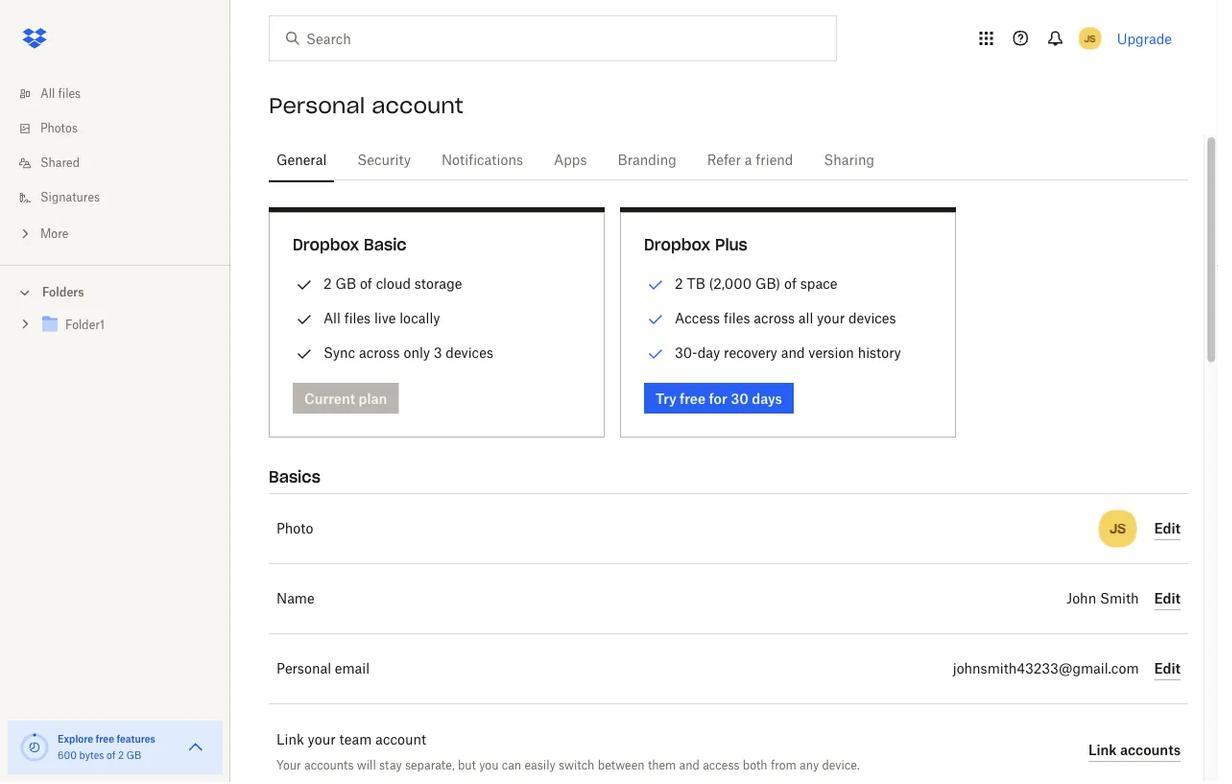 Task type: locate. For each thing, give the bounding box(es) containing it.
live
[[375, 310, 396, 327]]

0 horizontal spatial free
[[96, 733, 114, 745]]

all files link
[[15, 77, 231, 111]]

your
[[277, 758, 301, 773]]

and right them
[[680, 758, 700, 773]]

access
[[703, 758, 740, 773]]

free inside button
[[680, 390, 706, 407]]

edit button
[[1155, 518, 1181, 541], [1155, 588, 1181, 611], [1155, 658, 1181, 681]]

personal for personal account
[[269, 92, 365, 119]]

personal
[[269, 92, 365, 119], [277, 663, 331, 676]]

sync across only 3 devices
[[324, 345, 494, 361]]

2 down dropbox basic
[[324, 276, 332, 292]]

recommended image
[[644, 274, 668, 297], [644, 308, 668, 331]]

2 dropbox from the left
[[644, 235, 711, 255]]

dropbox left basic at the left top of the page
[[293, 235, 359, 255]]

try free for 30 days
[[656, 390, 783, 407]]

bytes
[[79, 752, 104, 762]]

gb down features
[[127, 752, 141, 762]]

2 down features
[[118, 752, 124, 762]]

edit
[[1155, 521, 1181, 537], [1155, 591, 1181, 607], [1155, 661, 1181, 677]]

2 inside explore free features 600 bytes of 2 gb
[[118, 752, 124, 762]]

recommended image up recommended image
[[644, 308, 668, 331]]

refer a friend tab
[[700, 137, 801, 183]]

30-day recovery and version history
[[675, 345, 902, 361]]

signatures
[[40, 192, 100, 204]]

0 vertical spatial and
[[782, 345, 805, 361]]

0 vertical spatial all
[[40, 88, 55, 100]]

edit for johnsmith43233@gmail.com
[[1155, 661, 1181, 677]]

files down (2,000
[[724, 310, 751, 327]]

1 vertical spatial across
[[359, 345, 400, 361]]

0 horizontal spatial accounts
[[304, 758, 354, 773]]

gb
[[336, 276, 356, 292], [127, 752, 141, 762]]

2 recommended image from the top
[[644, 308, 668, 331]]

files up photos at the left
[[58, 88, 81, 100]]

account up security
[[372, 92, 464, 119]]

link inside button
[[1089, 742, 1118, 759]]

0 horizontal spatial 2
[[118, 752, 124, 762]]

0 vertical spatial across
[[754, 310, 795, 327]]

any
[[800, 758, 819, 773]]

free for explore
[[96, 733, 114, 745]]

recommended image
[[644, 343, 668, 366]]

1 edit from the top
[[1155, 521, 1181, 537]]

of right gb) at the top of page
[[785, 276, 797, 292]]

basics
[[269, 467, 321, 487]]

more image
[[15, 224, 35, 243]]

your right all
[[817, 310, 845, 327]]

0 vertical spatial recommended image
[[644, 274, 668, 297]]

of left cloud
[[360, 276, 373, 292]]

accounts
[[1121, 742, 1181, 759], [304, 758, 354, 773]]

personal up general tab
[[269, 92, 365, 119]]

1 vertical spatial your
[[308, 734, 336, 747]]

2 vertical spatial edit
[[1155, 661, 1181, 677]]

0 horizontal spatial and
[[680, 758, 700, 773]]

1 horizontal spatial of
[[360, 276, 373, 292]]

3 edit from the top
[[1155, 661, 1181, 677]]

personal left email
[[277, 663, 331, 676]]

accounts inside button
[[1121, 742, 1181, 759]]

0 vertical spatial js
[[1085, 32, 1097, 44]]

both
[[743, 758, 768, 773]]

dropbox plus
[[644, 235, 748, 255]]

upgrade
[[1118, 30, 1173, 47]]

notifications
[[442, 154, 523, 167]]

across left all
[[754, 310, 795, 327]]

locally
[[400, 310, 440, 327]]

files left live
[[344, 310, 371, 327]]

switch
[[559, 758, 595, 773]]

upgrade link
[[1118, 30, 1173, 47]]

1 vertical spatial devices
[[446, 345, 494, 361]]

free left for
[[680, 390, 706, 407]]

0 vertical spatial free
[[680, 390, 706, 407]]

0 vertical spatial edit
[[1155, 521, 1181, 537]]

0 horizontal spatial files
[[58, 88, 81, 100]]

free up bytes
[[96, 733, 114, 745]]

recommended image for access
[[644, 308, 668, 331]]

1 vertical spatial recommended image
[[644, 308, 668, 331]]

js up 'smith'
[[1110, 521, 1127, 538]]

recommended image left tb
[[644, 274, 668, 297]]

devices up the 'history'
[[849, 310, 897, 327]]

basic
[[364, 235, 407, 255]]

across down all files live locally
[[359, 345, 400, 361]]

2 left tb
[[675, 276, 683, 292]]

your accounts will stay separate, but you can easily switch between them and access both from any device.
[[277, 758, 860, 773]]

files inside list
[[58, 88, 81, 100]]

all for all files
[[40, 88, 55, 100]]

photos link
[[15, 111, 231, 146]]

1 horizontal spatial js
[[1110, 521, 1127, 538]]

0 horizontal spatial link
[[277, 734, 304, 747]]

can
[[502, 758, 522, 773]]

0 horizontal spatial all
[[40, 88, 55, 100]]

2
[[324, 276, 332, 292], [675, 276, 683, 292], [118, 752, 124, 762]]

friend
[[756, 154, 794, 167]]

dropbox basic
[[293, 235, 407, 255]]

and down access files across all your devices
[[782, 345, 805, 361]]

0 vertical spatial personal
[[269, 92, 365, 119]]

folders button
[[0, 278, 231, 306]]

but
[[458, 758, 476, 773]]

0 horizontal spatial devices
[[446, 345, 494, 361]]

name
[[277, 593, 315, 606]]

more
[[40, 229, 69, 240]]

0 horizontal spatial of
[[107, 752, 115, 762]]

1 horizontal spatial link
[[1089, 742, 1118, 759]]

version
[[809, 345, 855, 361]]

1 horizontal spatial your
[[817, 310, 845, 327]]

1 horizontal spatial accounts
[[1121, 742, 1181, 759]]

js left upgrade link
[[1085, 32, 1097, 44]]

1 vertical spatial all
[[324, 310, 341, 327]]

1 vertical spatial edit
[[1155, 591, 1181, 607]]

0 horizontal spatial gb
[[127, 752, 141, 762]]

1 horizontal spatial free
[[680, 390, 706, 407]]

devices right 3
[[446, 345, 494, 361]]

2 edit button from the top
[[1155, 588, 1181, 611]]

js button
[[1075, 23, 1106, 54]]

0 horizontal spatial dropbox
[[293, 235, 359, 255]]

2 vertical spatial edit button
[[1155, 658, 1181, 681]]

1 vertical spatial edit button
[[1155, 588, 1181, 611]]

devices
[[849, 310, 897, 327], [446, 345, 494, 361]]

0 horizontal spatial your
[[308, 734, 336, 747]]

2 edit from the top
[[1155, 591, 1181, 607]]

personal account
[[269, 92, 464, 119]]

free
[[680, 390, 706, 407], [96, 733, 114, 745]]

1 horizontal spatial files
[[344, 310, 371, 327]]

apps tab
[[546, 137, 595, 183]]

link for link your team account
[[277, 734, 304, 747]]

3 edit button from the top
[[1155, 658, 1181, 681]]

across
[[754, 310, 795, 327], [359, 345, 400, 361]]

2 horizontal spatial 2
[[675, 276, 683, 292]]

all for all files live locally
[[324, 310, 341, 327]]

dropbox image
[[15, 19, 54, 58]]

1 dropbox from the left
[[293, 235, 359, 255]]

gb down dropbox basic
[[336, 276, 356, 292]]

signatures link
[[15, 181, 231, 215]]

your left team on the bottom of page
[[308, 734, 336, 747]]

2 for dropbox plus
[[675, 276, 683, 292]]

your
[[817, 310, 845, 327], [308, 734, 336, 747]]

js
[[1085, 32, 1097, 44], [1110, 521, 1127, 538]]

account
[[372, 92, 464, 119], [376, 734, 427, 747]]

a
[[745, 154, 753, 167]]

account up stay
[[376, 734, 427, 747]]

tab list
[[269, 134, 1189, 183]]

dropbox up tb
[[644, 235, 711, 255]]

edit button for john smith
[[1155, 588, 1181, 611]]

dropbox
[[293, 235, 359, 255], [644, 235, 711, 255]]

notifications tab
[[434, 137, 531, 183]]

photos
[[40, 123, 78, 134]]

apps
[[554, 154, 587, 167]]

link
[[277, 734, 304, 747], [1089, 742, 1118, 759]]

0 vertical spatial devices
[[849, 310, 897, 327]]

all
[[40, 88, 55, 100], [324, 310, 341, 327]]

1 horizontal spatial 2
[[324, 276, 332, 292]]

files
[[58, 88, 81, 100], [344, 310, 371, 327], [724, 310, 751, 327]]

recommended image for 2
[[644, 274, 668, 297]]

list
[[0, 65, 231, 265]]

1 horizontal spatial across
[[754, 310, 795, 327]]

all up photos at the left
[[40, 88, 55, 100]]

1 vertical spatial and
[[680, 758, 700, 773]]

files for dropbox plus
[[724, 310, 751, 327]]

link accounts
[[1089, 742, 1181, 759]]

1 recommended image from the top
[[644, 274, 668, 297]]

1 horizontal spatial gb
[[336, 276, 356, 292]]

security tab
[[350, 137, 419, 183]]

1 vertical spatial personal
[[277, 663, 331, 676]]

1 vertical spatial free
[[96, 733, 114, 745]]

free inside explore free features 600 bytes of 2 gb
[[96, 733, 114, 745]]

0 horizontal spatial js
[[1085, 32, 1097, 44]]

1 vertical spatial account
[[376, 734, 427, 747]]

storage
[[415, 276, 462, 292]]

personal for personal email
[[277, 663, 331, 676]]

1 horizontal spatial dropbox
[[644, 235, 711, 255]]

features
[[117, 733, 155, 745]]

you
[[479, 758, 499, 773]]

refer
[[708, 154, 741, 167]]

johnsmith43233@gmail.com
[[953, 663, 1140, 676]]

of right bytes
[[107, 752, 115, 762]]

1 horizontal spatial all
[[324, 310, 341, 327]]

2 gb of cloud storage
[[324, 276, 462, 292]]

smith
[[1101, 593, 1140, 606]]

js inside dropdown button
[[1085, 32, 1097, 44]]

0 vertical spatial edit button
[[1155, 518, 1181, 541]]

of inside explore free features 600 bytes of 2 gb
[[107, 752, 115, 762]]

history
[[858, 345, 902, 361]]

2 for dropbox basic
[[324, 276, 332, 292]]

1 vertical spatial gb
[[127, 752, 141, 762]]

2 horizontal spatial files
[[724, 310, 751, 327]]

team
[[340, 734, 372, 747]]

of
[[360, 276, 373, 292], [785, 276, 797, 292], [107, 752, 115, 762]]

all inside all files link
[[40, 88, 55, 100]]

all up sync at the top left of page
[[324, 310, 341, 327]]

access
[[675, 310, 721, 327]]

gb inside explore free features 600 bytes of 2 gb
[[127, 752, 141, 762]]

1 edit button from the top
[[1155, 518, 1181, 541]]



Task type: describe. For each thing, give the bounding box(es) containing it.
for
[[709, 390, 728, 407]]

john
[[1067, 593, 1097, 606]]

recovery
[[724, 345, 778, 361]]

Search text field
[[306, 28, 797, 49]]

email
[[335, 663, 370, 676]]

days
[[752, 390, 783, 407]]

quota usage element
[[19, 733, 50, 764]]

try free for 30 days button
[[644, 383, 794, 414]]

stay
[[379, 758, 402, 773]]

explore free features 600 bytes of 2 gb
[[58, 733, 155, 762]]

photo
[[277, 522, 313, 536]]

between
[[598, 758, 645, 773]]

explore
[[58, 733, 93, 745]]

security
[[358, 154, 411, 167]]

0 vertical spatial your
[[817, 310, 845, 327]]

dropbox for dropbox plus
[[644, 235, 711, 255]]

from
[[771, 758, 797, 773]]

them
[[648, 758, 676, 773]]

0 horizontal spatial across
[[359, 345, 400, 361]]

refer a friend
[[708, 154, 794, 167]]

2 tb (2,000 gb) of space
[[675, 276, 838, 292]]

3
[[434, 345, 442, 361]]

1 horizontal spatial and
[[782, 345, 805, 361]]

cloud
[[376, 276, 411, 292]]

day
[[698, 345, 721, 361]]

edit button for johnsmith43233@gmail.com
[[1155, 658, 1181, 681]]

shared link
[[15, 146, 231, 181]]

shared
[[40, 158, 80, 169]]

1 horizontal spatial devices
[[849, 310, 897, 327]]

space
[[801, 276, 838, 292]]

600
[[58, 752, 77, 762]]

30
[[731, 390, 749, 407]]

link for link accounts
[[1089, 742, 1118, 759]]

all
[[799, 310, 814, 327]]

separate,
[[405, 758, 455, 773]]

folders
[[42, 285, 84, 300]]

all files live locally
[[324, 310, 440, 327]]

30-
[[675, 345, 698, 361]]

0 vertical spatial account
[[372, 92, 464, 119]]

only
[[404, 345, 430, 361]]

link accounts button
[[1089, 740, 1181, 763]]

folder1
[[65, 320, 105, 332]]

sharing
[[824, 154, 875, 167]]

easily
[[525, 758, 556, 773]]

gb)
[[756, 276, 781, 292]]

files for dropbox basic
[[344, 310, 371, 327]]

branding
[[618, 154, 677, 167]]

sharing tab
[[817, 137, 883, 183]]

all files
[[40, 88, 81, 100]]

access files across all your devices
[[675, 310, 897, 327]]

list containing all files
[[0, 65, 231, 265]]

try
[[656, 390, 677, 407]]

will
[[357, 758, 376, 773]]

tb
[[687, 276, 706, 292]]

branding tab
[[610, 137, 685, 183]]

0 vertical spatial gb
[[336, 276, 356, 292]]

free for try
[[680, 390, 706, 407]]

accounts for your
[[304, 758, 354, 773]]

2 horizontal spatial of
[[785, 276, 797, 292]]

folder1 link
[[38, 313, 215, 339]]

general
[[277, 154, 327, 167]]

edit for john smith
[[1155, 591, 1181, 607]]

sync
[[324, 345, 355, 361]]

john smith
[[1067, 593, 1140, 606]]

personal email
[[277, 663, 370, 676]]

general tab
[[269, 137, 335, 183]]

(2,000
[[709, 276, 752, 292]]

device.
[[823, 758, 860, 773]]

tab list containing general
[[269, 134, 1189, 183]]

link your team account
[[277, 734, 427, 747]]

dropbox for dropbox basic
[[293, 235, 359, 255]]

accounts for link
[[1121, 742, 1181, 759]]

plus
[[716, 235, 748, 255]]

1 vertical spatial js
[[1110, 521, 1127, 538]]



Task type: vqa. For each thing, say whether or not it's contained in the screenshot.
"Request"
no



